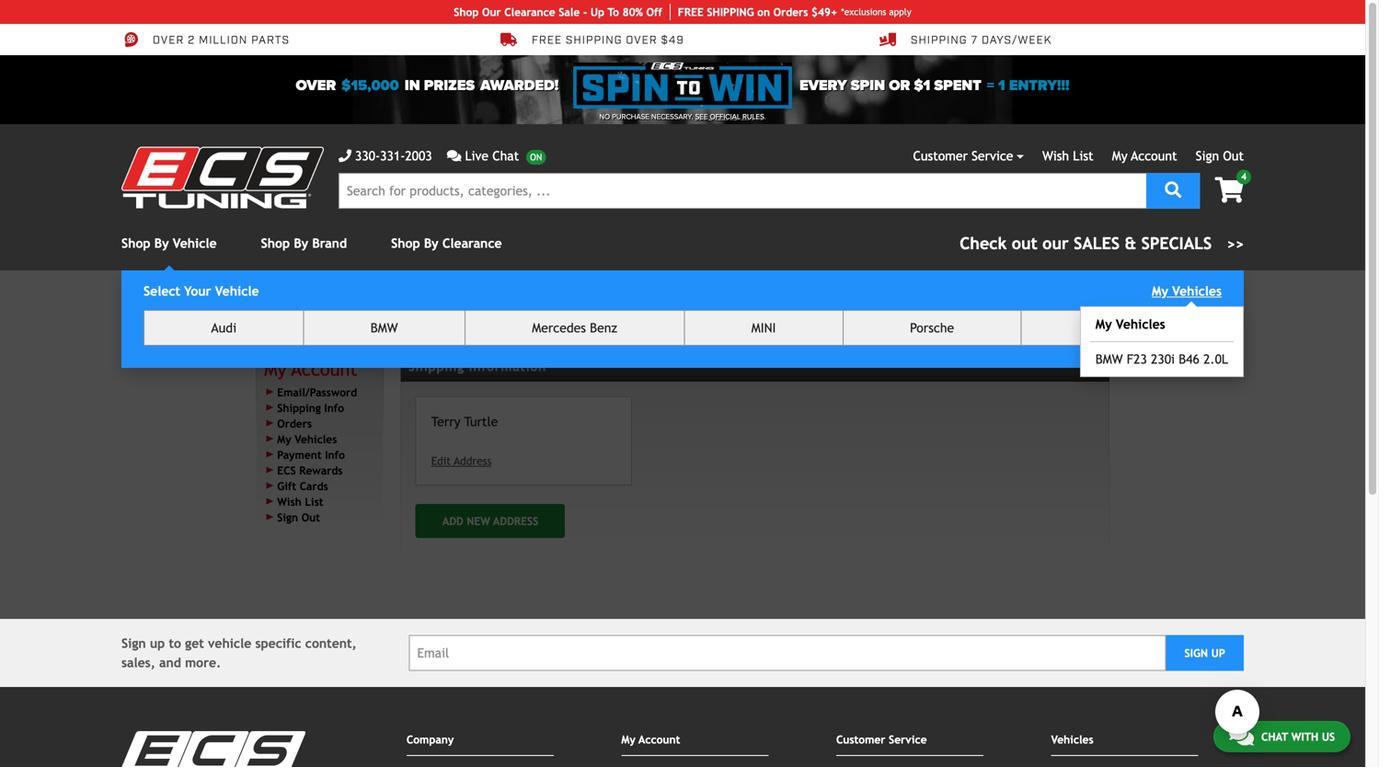 Task type: describe. For each thing, give the bounding box(es) containing it.
shipping up terry
[[408, 359, 465, 374]]

home page link
[[272, 298, 335, 311]]

content,
[[305, 636, 357, 651]]

email/password
[[277, 386, 357, 399]]

1 vertical spatial customer service
[[837, 733, 927, 746]]

on
[[758, 6, 770, 18]]

my account for page
[[339, 298, 395, 311]]

select for the select link
[[1058, 304, 1090, 315]]

every
[[800, 77, 847, 94]]

add new address
[[442, 515, 539, 528]]

1 vertical spatial chat
[[1262, 731, 1289, 744]]

off
[[647, 6, 663, 18]]

see
[[695, 112, 708, 121]]

shop by vehicle
[[121, 236, 217, 251]]

free
[[532, 33, 562, 48]]

shipping info link
[[277, 402, 344, 414]]

address inside "button"
[[493, 515, 539, 528]]

pick
[[1009, 303, 1033, 318]]

select link
[[1058, 304, 1090, 316]]

out inside 'my account email/password shipping info orders my vehicles payment info ecs rewards gift cards wish list sign out'
[[302, 511, 320, 524]]

orders link
[[277, 417, 312, 430]]

my account link for home page
[[339, 298, 404, 311]]

1 vertical spatial shipping information
[[408, 359, 547, 374]]

=
[[987, 77, 995, 94]]

sign for sign up
[[1185, 647, 1209, 660]]

shop our clearance sale - up to 80% off
[[454, 6, 663, 18]]

no
[[600, 112, 610, 121]]

$49+
[[812, 6, 838, 18]]

tap
[[931, 303, 949, 318]]

331-
[[380, 149, 405, 163]]

payment
[[277, 449, 322, 461]]

add
[[442, 515, 464, 528]]

with
[[1292, 731, 1319, 744]]

select your vehicle
[[144, 284, 259, 299]]

1 horizontal spatial out
[[1224, 149, 1244, 163]]

1 horizontal spatial orders
[[774, 6, 808, 18]]

bmw f23 230i b46 2.0l link
[[1081, 342, 1244, 376]]

days/week
[[982, 33, 1052, 48]]

0 horizontal spatial customer
[[837, 733, 886, 746]]

brand
[[312, 236, 347, 251]]

-
[[583, 6, 587, 18]]

ecs
[[277, 464, 296, 477]]

sign inside 'my account email/password shipping info orders my vehicles payment info ecs rewards gift cards wish list sign out'
[[277, 511, 298, 524]]

specific
[[255, 636, 302, 651]]

and
[[159, 656, 181, 670]]

sales,
[[121, 656, 155, 670]]

.
[[765, 112, 766, 121]]

sales & specials link
[[960, 231, 1244, 256]]

sign up button
[[1166, 635, 1244, 671]]

home page
[[272, 298, 326, 311]]

shop for shop by brand
[[261, 236, 290, 251]]

sign up to get vehicle specific content, sales, and more.
[[121, 636, 357, 670]]

*exclusions
[[841, 6, 887, 17]]

shipping 7 days/week
[[911, 33, 1052, 48]]

to inside sign up to get vehicle specific content, sales, and more.
[[169, 636, 181, 651]]

1 vertical spatial info
[[325, 449, 345, 461]]

0 horizontal spatial chat
[[493, 149, 519, 163]]

4
[[1242, 171, 1247, 182]]

comments image
[[1230, 725, 1254, 747]]

bmw f23 230i b46 2.0l
[[1096, 352, 1229, 367]]

email/password link
[[277, 386, 357, 399]]

1 horizontal spatial wish list link
[[1043, 149, 1094, 163]]

1 vertical spatial information
[[469, 359, 547, 374]]

company
[[407, 733, 454, 746]]

more.
[[185, 656, 221, 670]]

ping
[[730, 6, 754, 18]]

your
[[184, 284, 211, 299]]

1 vertical spatial my vehicles
[[1096, 317, 1166, 332]]

customer service inside dropdown button
[[914, 149, 1014, 163]]

terry
[[431, 414, 461, 429]]

sign out
[[1196, 149, 1244, 163]]

my account email/password shipping info orders my vehicles payment info ecs rewards gift cards wish list sign out
[[264, 358, 357, 524]]

330-
[[355, 149, 380, 163]]

free
[[678, 6, 704, 18]]

mercedes benz
[[532, 321, 618, 336]]

porsche
[[910, 321, 955, 336]]

by for brand
[[294, 236, 308, 251]]

bmw for bmw f23 230i b46 2.0l
[[1096, 352, 1123, 367]]

clearance for our
[[505, 6, 556, 18]]

shipping left 7
[[911, 33, 968, 48]]

sales
[[1074, 234, 1120, 253]]

page
[[303, 298, 326, 311]]

0 horizontal spatial my vehicles link
[[277, 433, 337, 446]]

80%
[[623, 6, 643, 18]]

terry turtle
[[431, 414, 498, 429]]

please tap 'select' to pick a vehicle
[[890, 303, 1086, 318]]

over for over 2 million parts
[[153, 33, 184, 48]]

phone image
[[339, 150, 352, 162]]

*exclusions apply link
[[841, 5, 912, 19]]

2 ecs tuning image from the top
[[121, 732, 306, 768]]

get
[[185, 636, 204, 651]]

rules
[[743, 112, 765, 121]]

b46
[[1179, 352, 1200, 367]]

benz
[[590, 321, 618, 336]]

330-331-2003 link
[[339, 146, 432, 166]]

edit address
[[431, 454, 492, 467]]

1 horizontal spatial wish
[[1043, 149, 1070, 163]]

up for sign up to get vehicle specific content, sales, and more.
[[150, 636, 165, 651]]

shop by clearance link
[[391, 236, 502, 251]]

million
[[199, 33, 248, 48]]

1 vertical spatial sign out link
[[277, 511, 320, 524]]

gift
[[277, 480, 296, 493]]

Search text field
[[339, 173, 1147, 209]]

$15,000
[[342, 77, 399, 94]]

free shipping over $49 link
[[501, 31, 685, 48]]

home
[[272, 298, 300, 311]]

clearance for by
[[443, 236, 502, 251]]

1 horizontal spatial list
[[1073, 149, 1094, 163]]

apply
[[890, 6, 912, 17]]



Task type: locate. For each thing, give the bounding box(es) containing it.
up for sign up
[[1212, 647, 1226, 660]]

1 vertical spatial service
[[889, 733, 927, 746]]

by
[[154, 236, 169, 251], [294, 236, 308, 251], [424, 236, 439, 251]]

0 vertical spatial wish list link
[[1043, 149, 1094, 163]]

to left 'pick' in the right top of the page
[[995, 303, 1006, 318]]

chat right live
[[493, 149, 519, 163]]

chat
[[493, 149, 519, 163], [1262, 731, 1289, 744]]

cards
[[300, 480, 328, 493]]

edit
[[431, 454, 451, 467]]

service inside customer service dropdown button
[[972, 149, 1014, 163]]

bmw for bmw
[[371, 321, 398, 336]]

orders
[[774, 6, 808, 18], [277, 417, 312, 430]]

330-331-2003
[[355, 149, 432, 163]]

2 horizontal spatial by
[[424, 236, 439, 251]]

vehicle for select your vehicle
[[215, 284, 259, 299]]

0 horizontal spatial bmw
[[371, 321, 398, 336]]

sign inside sign up to get vehicle specific content, sales, and more.
[[121, 636, 146, 651]]

2 vertical spatial my account link
[[264, 358, 357, 380]]

0 vertical spatial select
[[144, 284, 180, 299]]

comments image
[[447, 150, 462, 162]]

shop by brand
[[261, 236, 347, 251]]

address right the edit
[[454, 454, 492, 467]]

my vehicles link up payment info link
[[277, 433, 337, 446]]

0 vertical spatial list
[[1073, 149, 1094, 163]]

vehicle up "audi"
[[215, 284, 259, 299]]

shipping inside 'my account email/password shipping info orders my vehicles payment info ecs rewards gift cards wish list sign out'
[[277, 402, 321, 414]]

0 vertical spatial address
[[454, 454, 492, 467]]

account inside 'my account email/password shipping info orders my vehicles payment info ecs rewards gift cards wish list sign out'
[[292, 358, 357, 380]]

0 vertical spatial my account link
[[1113, 149, 1178, 163]]

1
[[999, 77, 1006, 94]]

1 vertical spatial vehicle
[[215, 284, 259, 299]]

1 horizontal spatial bmw
[[1096, 352, 1123, 367]]

up inside button
[[1212, 647, 1226, 660]]

sign out link down gift cards link on the left bottom of page
[[277, 511, 320, 524]]

shop our clearance sale - up to 80% off link
[[454, 4, 671, 20]]

1 horizontal spatial select
[[1058, 304, 1090, 315]]

shop by clearance
[[391, 236, 502, 251]]

0 horizontal spatial address
[[454, 454, 492, 467]]

search image
[[1166, 182, 1182, 198]]

orders right on
[[774, 6, 808, 18]]

spent
[[935, 77, 982, 94]]

us
[[1322, 731, 1336, 744]]

in
[[405, 77, 420, 94]]

wish down the gift
[[277, 495, 302, 508]]

0 vertical spatial shipping information
[[407, 298, 514, 311]]

my account link up email/password link
[[264, 358, 357, 380]]

1 vertical spatial address
[[493, 515, 539, 528]]

no purchase necessary. see official rules .
[[600, 112, 766, 121]]

wish
[[1043, 149, 1070, 163], [277, 495, 302, 508]]

add new address button
[[416, 504, 565, 538]]

0 vertical spatial my account
[[1113, 149, 1178, 163]]

0 vertical spatial customer
[[914, 149, 968, 163]]

vehicle
[[173, 236, 217, 251], [215, 284, 259, 299]]

0 horizontal spatial vehicle
[[208, 636, 252, 651]]

over $15,000 in prizes
[[296, 77, 475, 94]]

to
[[608, 6, 619, 18]]

&
[[1125, 234, 1137, 253]]

please
[[890, 303, 928, 318]]

1 vertical spatial my account
[[339, 298, 395, 311]]

1 horizontal spatial vehicle
[[1046, 303, 1086, 318]]

0 horizontal spatial out
[[302, 511, 320, 524]]

rewards
[[299, 464, 343, 477]]

free shipping over $49
[[532, 33, 685, 48]]

vehicle right a
[[1046, 303, 1086, 318]]

over left the $15,000
[[296, 77, 336, 94]]

ecs tuning 'spin to win' contest logo image
[[573, 63, 793, 109]]

payment info link
[[277, 449, 345, 461]]

select left your
[[144, 284, 180, 299]]

over 2 million parts
[[153, 33, 290, 48]]

clearance down live
[[443, 236, 502, 251]]

vehicle for shop by vehicle
[[173, 236, 217, 251]]

0 vertical spatial sign out link
[[1196, 149, 1244, 163]]

customer inside customer service dropdown button
[[914, 149, 968, 163]]

information down the shop by clearance link
[[454, 298, 514, 311]]

2003
[[405, 149, 432, 163]]

live
[[465, 149, 489, 163]]

ecs tuning image up shop by vehicle link
[[121, 147, 324, 208]]

free ship ping on orders $49+ *exclusions apply
[[678, 6, 912, 18]]

shipping down shop by clearance at the top left of page
[[407, 298, 451, 311]]

1 horizontal spatial sign out link
[[1196, 149, 1244, 163]]

0 horizontal spatial wish list link
[[277, 495, 324, 508]]

2.0l
[[1204, 352, 1229, 367]]

over left 2
[[153, 33, 184, 48]]

wish list link down gift cards link on the left bottom of page
[[277, 495, 324, 508]]

0 horizontal spatial clearance
[[443, 236, 502, 251]]

every spin or $1 spent = 1 entry!!!
[[800, 77, 1070, 94]]

list
[[1073, 149, 1094, 163], [305, 495, 324, 508]]

1 vertical spatial bmw
[[1096, 352, 1123, 367]]

1 ecs tuning image from the top
[[121, 147, 324, 208]]

list up sales
[[1073, 149, 1094, 163]]

my vehicles up the f23
[[1096, 317, 1166, 332]]

my account link up search icon
[[1113, 149, 1178, 163]]

0 vertical spatial information
[[454, 298, 514, 311]]

by up select your vehicle
[[154, 236, 169, 251]]

over for over $15,000 in prizes
[[296, 77, 336, 94]]

0 vertical spatial info
[[324, 402, 344, 414]]

1 vertical spatial out
[[302, 511, 320, 524]]

0 vertical spatial out
[[1224, 149, 1244, 163]]

0 vertical spatial vehicle
[[173, 236, 217, 251]]

sign for sign up to get vehicle specific content, sales, and more.
[[121, 636, 146, 651]]

sign inside button
[[1185, 647, 1209, 660]]

out up 4
[[1224, 149, 1244, 163]]

sign out link up 4
[[1196, 149, 1244, 163]]

shop for shop our clearance sale - up to 80% off
[[454, 6, 479, 18]]

1 horizontal spatial clearance
[[505, 6, 556, 18]]

info down email/password
[[324, 402, 344, 414]]

list down cards
[[305, 495, 324, 508]]

out down cards
[[302, 511, 320, 524]]

1 horizontal spatial my vehicles link
[[1152, 284, 1222, 299]]

wish list link down entry!!!
[[1043, 149, 1094, 163]]

shop by vehicle link
[[121, 236, 217, 251]]

info up rewards
[[325, 449, 345, 461]]

1 horizontal spatial customer
[[914, 149, 968, 163]]

shipping information
[[407, 298, 514, 311], [408, 359, 547, 374]]

shop right brand
[[391, 236, 420, 251]]

up
[[150, 636, 165, 651], [1212, 647, 1226, 660]]

parts
[[251, 33, 290, 48]]

select right a
[[1058, 304, 1090, 315]]

vehicle inside sign up to get vehicle specific content, sales, and more.
[[208, 636, 252, 651]]

gift cards link
[[277, 480, 328, 493]]

my vehicles link down specials
[[1152, 284, 1222, 299]]

0 horizontal spatial wish
[[277, 495, 302, 508]]

1 vertical spatial clearance
[[443, 236, 502, 251]]

1 horizontal spatial service
[[972, 149, 1014, 163]]

sign out link
[[1196, 149, 1244, 163], [277, 511, 320, 524]]

address right new
[[493, 515, 539, 528]]

select for select your vehicle
[[144, 284, 180, 299]]

0 horizontal spatial service
[[889, 733, 927, 746]]

to
[[995, 303, 1006, 318], [169, 636, 181, 651]]

1 vertical spatial to
[[169, 636, 181, 651]]

account
[[1132, 149, 1178, 163], [355, 298, 395, 311], [292, 358, 357, 380], [639, 733, 681, 746]]

0 vertical spatial chat
[[493, 149, 519, 163]]

or
[[889, 77, 911, 94]]

1 vertical spatial my vehicles link
[[277, 433, 337, 446]]

over
[[153, 33, 184, 48], [296, 77, 336, 94]]

0 horizontal spatial up
[[150, 636, 165, 651]]

my vehicles link
[[1152, 284, 1222, 299], [277, 433, 337, 446]]

2 horizontal spatial my account
[[1113, 149, 1178, 163]]

0 horizontal spatial by
[[154, 236, 169, 251]]

2 by from the left
[[294, 236, 308, 251]]

orders down shipping info link
[[277, 417, 312, 430]]

wish inside 'my account email/password shipping info orders my vehicles payment info ecs rewards gift cards wish list sign out'
[[277, 495, 302, 508]]

up
[[591, 6, 605, 18]]

shipping information down shop by clearance at the top left of page
[[407, 298, 514, 311]]

0 horizontal spatial list
[[305, 495, 324, 508]]

orders inside 'my account email/password shipping info orders my vehicles payment info ecs rewards gift cards wish list sign out'
[[277, 417, 312, 430]]

by left brand
[[294, 236, 308, 251]]

0 vertical spatial orders
[[774, 6, 808, 18]]

live chat link
[[447, 146, 546, 166]]

my vehicles
[[1152, 284, 1222, 299], [1096, 317, 1166, 332]]

my account for list
[[1113, 149, 1178, 163]]

0 vertical spatial wish
[[1043, 149, 1070, 163]]

Email email field
[[409, 635, 1166, 671]]

ship
[[707, 6, 730, 18]]

0 vertical spatial my vehicles link
[[1152, 284, 1222, 299]]

shopping cart image
[[1215, 177, 1244, 203]]

my vehicles down specials
[[1152, 284, 1222, 299]]

shipping information up turtle
[[408, 359, 547, 374]]

turtle
[[464, 414, 498, 429]]

0 horizontal spatial sign out link
[[277, 511, 320, 524]]

sign for sign out
[[1196, 149, 1220, 163]]

wish down entry!!!
[[1043, 149, 1070, 163]]

vehicle up more.
[[208, 636, 252, 651]]

see official rules link
[[695, 111, 765, 122]]

0 vertical spatial my vehicles
[[1152, 284, 1222, 299]]

1 horizontal spatial address
[[493, 515, 539, 528]]

ecs tuning image down more.
[[121, 732, 306, 768]]

1 horizontal spatial chat
[[1262, 731, 1289, 744]]

1 vertical spatial wish
[[277, 495, 302, 508]]

1 vertical spatial orders
[[277, 417, 312, 430]]

by down 2003 in the left top of the page
[[424, 236, 439, 251]]

1 vertical spatial select
[[1058, 304, 1090, 315]]

1 horizontal spatial my account
[[622, 733, 681, 746]]

information
[[454, 298, 514, 311], [469, 359, 547, 374]]

over
[[626, 33, 658, 48]]

1 by from the left
[[154, 236, 169, 251]]

2
[[188, 33, 195, 48]]

0 horizontal spatial over
[[153, 33, 184, 48]]

1 horizontal spatial up
[[1212, 647, 1226, 660]]

to left get
[[169, 636, 181, 651]]

vehicle up your
[[173, 236, 217, 251]]

my
[[1113, 149, 1128, 163], [1152, 284, 1169, 299], [339, 298, 352, 311], [1096, 317, 1113, 332], [264, 358, 287, 380], [277, 433, 291, 446], [622, 733, 636, 746]]

1 vertical spatial ecs tuning image
[[121, 732, 306, 768]]

by for vehicle
[[154, 236, 169, 251]]

shipping
[[566, 33, 623, 48]]

shipping 7 days/week link
[[880, 31, 1052, 48]]

$49
[[661, 33, 685, 48]]

shop left brand
[[261, 236, 290, 251]]

0 vertical spatial clearance
[[505, 6, 556, 18]]

specials
[[1142, 234, 1212, 253]]

0 horizontal spatial my account
[[339, 298, 395, 311]]

3 by from the left
[[424, 236, 439, 251]]

ecs rewards link
[[277, 464, 343, 477]]

live chat
[[465, 149, 519, 163]]

list inside 'my account email/password shipping info orders my vehicles payment info ecs rewards gift cards wish list sign out'
[[305, 495, 324, 508]]

1 vertical spatial customer
[[837, 733, 886, 746]]

0 horizontal spatial orders
[[277, 417, 312, 430]]

0 vertical spatial over
[[153, 33, 184, 48]]

ecs tuning image
[[121, 147, 324, 208], [121, 732, 306, 768]]

1 vertical spatial my account link
[[339, 298, 404, 311]]

volkswagen
[[1089, 321, 1155, 336]]

sign
[[1196, 149, 1220, 163], [277, 511, 298, 524], [121, 636, 146, 651], [1185, 647, 1209, 660]]

mini
[[752, 321, 776, 336]]

1 horizontal spatial by
[[294, 236, 308, 251]]

clearance up free
[[505, 6, 556, 18]]

0 horizontal spatial to
[[169, 636, 181, 651]]

shop for shop by clearance
[[391, 236, 420, 251]]

0 vertical spatial to
[[995, 303, 1006, 318]]

1 horizontal spatial to
[[995, 303, 1006, 318]]

wish list
[[1043, 149, 1094, 163]]

1 vertical spatial wish list link
[[277, 495, 324, 508]]

vehicles inside 'my account email/password shipping info orders my vehicles payment info ecs rewards gift cards wish list sign out'
[[295, 433, 337, 446]]

information up turtle
[[469, 359, 547, 374]]

customer service button
[[914, 146, 1024, 166]]

1 vertical spatial list
[[305, 495, 324, 508]]

address
[[454, 454, 492, 467], [493, 515, 539, 528]]

1 horizontal spatial over
[[296, 77, 336, 94]]

chat left with
[[1262, 731, 1289, 744]]

0 vertical spatial bmw
[[371, 321, 398, 336]]

up inside sign up to get vehicle specific content, sales, and more.
[[150, 636, 165, 651]]

0 vertical spatial ecs tuning image
[[121, 147, 324, 208]]

0 vertical spatial customer service
[[914, 149, 1014, 163]]

1 vertical spatial vehicle
[[208, 636, 252, 651]]

sales & specials
[[1074, 234, 1212, 253]]

0 vertical spatial service
[[972, 149, 1014, 163]]

my account link for wish list
[[1113, 149, 1178, 163]]

shop up select your vehicle
[[121, 236, 151, 251]]

my account link right page
[[339, 298, 404, 311]]

shipping up "orders" link
[[277, 402, 321, 414]]

chat with us link
[[1214, 722, 1351, 753]]

0 horizontal spatial select
[[144, 284, 180, 299]]

official
[[710, 112, 741, 121]]

2 vertical spatial my account
[[622, 733, 681, 746]]

by for clearance
[[424, 236, 439, 251]]

wish list link
[[1043, 149, 1094, 163], [277, 495, 324, 508]]

shop left our
[[454, 6, 479, 18]]

4 link
[[1201, 170, 1252, 205]]

1 vertical spatial over
[[296, 77, 336, 94]]

sale
[[559, 6, 580, 18]]

0 vertical spatial vehicle
[[1046, 303, 1086, 318]]

shop for shop by vehicle
[[121, 236, 151, 251]]



Task type: vqa. For each thing, say whether or not it's contained in the screenshot.
bottommost /
no



